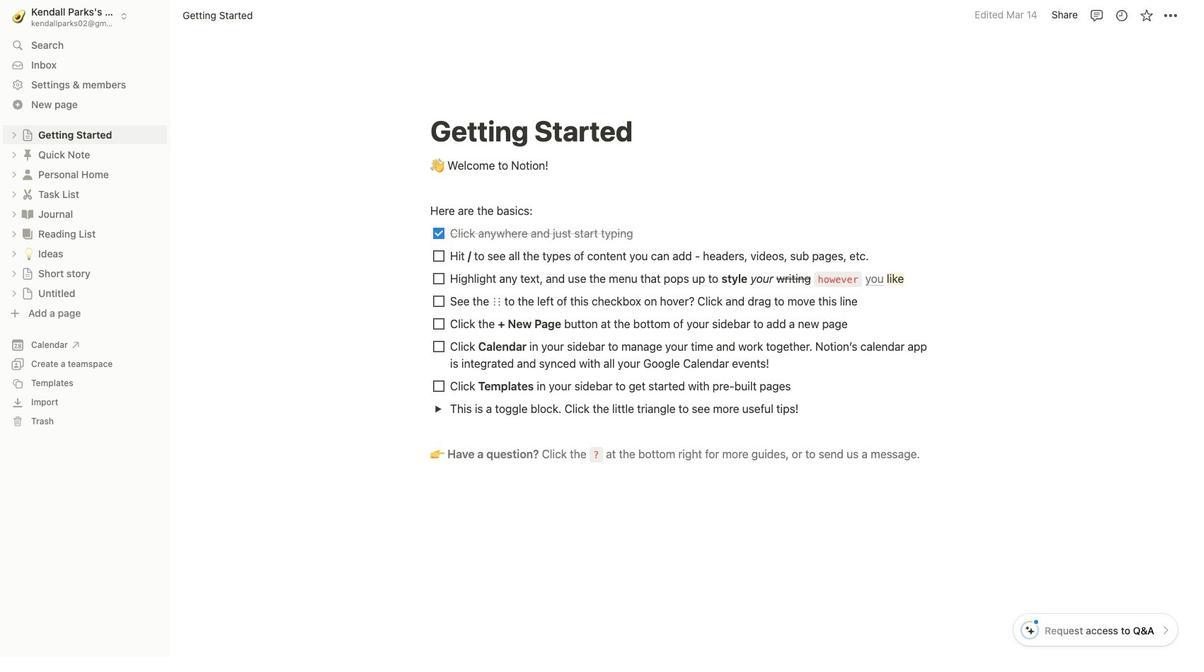 Task type: vqa. For each thing, say whether or not it's contained in the screenshot.
😀 icon
no



Task type: describe. For each thing, give the bounding box(es) containing it.
updates image
[[1115, 8, 1129, 22]]

👋 image
[[431, 156, 445, 174]]

4 open image from the top
[[10, 270, 18, 278]]



Task type: locate. For each thing, give the bounding box(es) containing it.
favorite image
[[1140, 8, 1154, 22]]

🥑 image
[[12, 7, 26, 25]]

2 open image from the top
[[10, 151, 18, 159]]

5 open image from the top
[[10, 289, 18, 298]]

3 open image from the top
[[10, 170, 18, 179]]

1 open image from the top
[[10, 131, 18, 139]]

👉 image
[[431, 445, 445, 463]]

change page icon image
[[21, 129, 34, 141], [21, 148, 35, 162], [21, 168, 35, 182], [21, 187, 35, 202], [21, 207, 35, 221], [21, 227, 35, 241], [21, 267, 34, 280], [21, 287, 34, 300]]

open image
[[10, 190, 18, 199], [10, 210, 18, 219], [10, 230, 18, 238], [10, 250, 18, 258], [435, 405, 442, 413]]

💡 image
[[23, 245, 35, 262]]

comments image
[[1090, 8, 1105, 22]]

open image
[[10, 131, 18, 139], [10, 151, 18, 159], [10, 170, 18, 179], [10, 270, 18, 278], [10, 289, 18, 298]]



